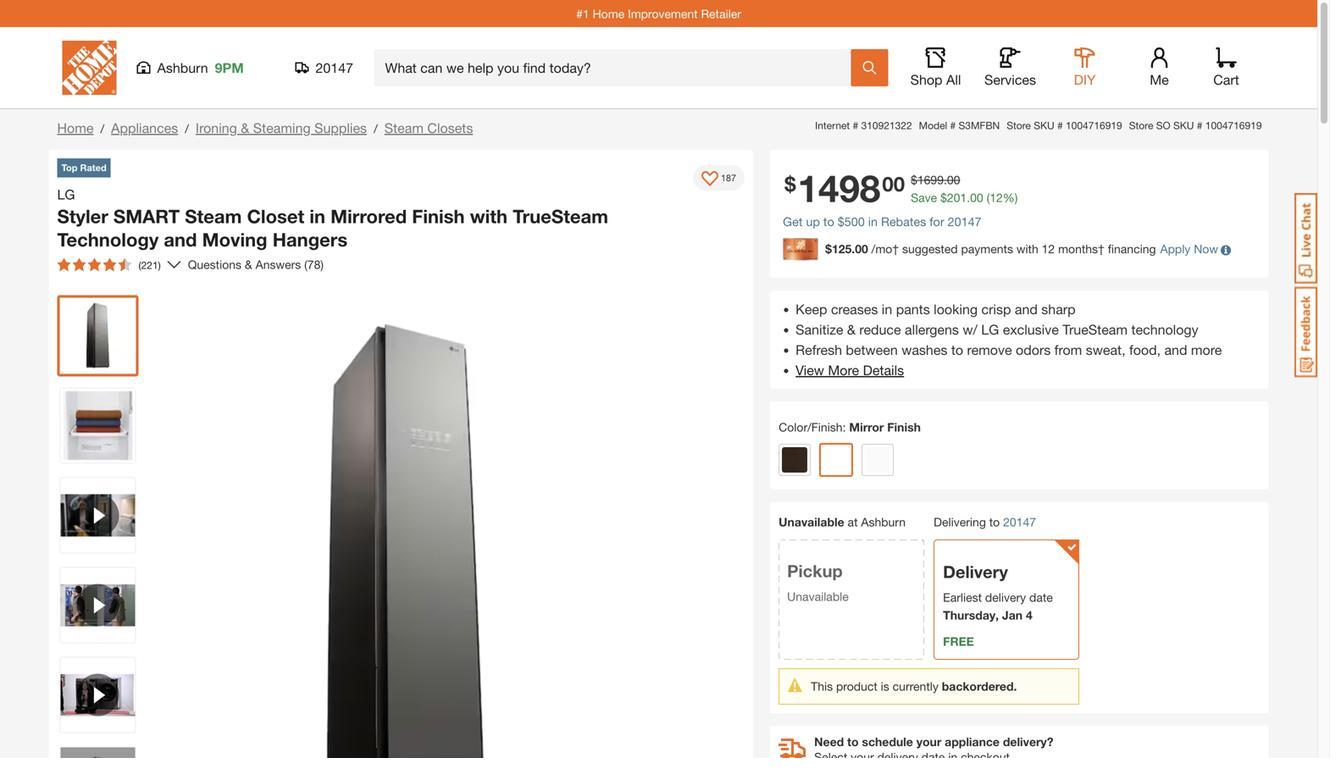 Task type: vqa. For each thing, say whether or not it's contained in the screenshot.
Delivering at the right bottom of the page
yes



Task type: locate. For each thing, give the bounding box(es) containing it.
0 horizontal spatial truesteam
[[513, 205, 608, 227]]

finish right "mirrored"
[[412, 205, 465, 227]]

diy button
[[1058, 47, 1112, 88]]

2 horizontal spatial /
[[374, 122, 378, 136]]

date
[[1029, 591, 1053, 605]]

all
[[946, 72, 961, 88]]

ashburn 9pm
[[157, 60, 244, 76]]

steam up the moving
[[185, 205, 242, 227]]

is
[[881, 680, 889, 694]]

reduce
[[859, 321, 901, 337]]

ashburn right at
[[861, 515, 906, 529]]

lg down top
[[57, 186, 75, 202]]

appliance
[[945, 735, 1000, 749]]

1 horizontal spatial truesteam
[[1063, 321, 1128, 337]]

steam closets link
[[384, 120, 473, 136]]

%)
[[1003, 191, 1018, 205]]

$
[[785, 172, 796, 196], [911, 173, 917, 187], [941, 191, 947, 205]]

6311390258112 image
[[61, 658, 135, 732]]

finish right mirror
[[887, 420, 921, 434]]

0 horizontal spatial 20147
[[316, 60, 353, 76]]

0 vertical spatial finish
[[412, 205, 465, 227]]

1 vertical spatial home
[[57, 120, 94, 136]]

0 horizontal spatial and
[[164, 228, 197, 251]]

$ up save
[[911, 173, 917, 187]]

0 horizontal spatial 1004716919
[[1066, 119, 1122, 131]]

live chat image
[[1295, 193, 1317, 284]]

backordered.
[[942, 680, 1017, 694]]

color/finish : mirror finish
[[779, 420, 921, 434]]

20147
[[316, 60, 353, 76], [948, 215, 982, 229], [1003, 515, 1036, 529]]

w/
[[963, 321, 978, 337]]

lg right w/ on the top of page
[[981, 321, 999, 337]]

/ right supplies
[[374, 122, 378, 136]]

0 horizontal spatial sku
[[1034, 119, 1055, 131]]

0 horizontal spatial store
[[1007, 119, 1031, 131]]

2 vertical spatial &
[[847, 321, 856, 337]]

with inside lg styler smart steam closet in mirrored finish with truesteam technology and moving hangers
[[470, 205, 508, 227]]

0 vertical spatial 20147
[[316, 60, 353, 76]]

shop all
[[910, 72, 961, 88]]

unavailable left at
[[779, 515, 844, 529]]

& right ironing on the left of page
[[241, 120, 249, 136]]

truesteam inside lg styler smart steam closet in mirrored finish with truesteam technology and moving hangers
[[513, 205, 608, 227]]

1 vertical spatial with
[[1017, 242, 1039, 256]]

0 vertical spatial lg
[[57, 186, 75, 202]]

6211206981001 image
[[61, 478, 135, 553]]

to right 'need'
[[847, 735, 859, 749]]

schedule
[[862, 735, 913, 749]]

ashburn left 9pm
[[157, 60, 208, 76]]

0 horizontal spatial lg
[[57, 186, 75, 202]]

and down technology
[[1165, 342, 1187, 358]]

pickup
[[787, 561, 843, 581]]

months†
[[1058, 242, 1105, 256]]

in right "$500"
[[868, 215, 878, 229]]

1 horizontal spatial finish
[[887, 420, 921, 434]]

$ up get at the right top
[[785, 172, 796, 196]]

this
[[811, 680, 833, 694]]

1004716919
[[1066, 119, 1122, 131], [1205, 119, 1262, 131]]

0 horizontal spatial in
[[310, 205, 325, 227]]

lg
[[57, 186, 75, 202], [981, 321, 999, 337]]

00 left save
[[882, 172, 905, 196]]

mirror finish image
[[824, 447, 849, 473]]

home up top
[[57, 120, 94, 136]]

$500
[[838, 215, 865, 229]]

9pm
[[215, 60, 244, 76]]

$ right save
[[941, 191, 947, 205]]

0 vertical spatial truesteam
[[513, 205, 608, 227]]

diy
[[1074, 72, 1096, 88]]

0 vertical spatial and
[[164, 228, 197, 251]]

1 vertical spatial lg
[[981, 321, 999, 337]]

0 horizontal spatial home
[[57, 120, 94, 136]]

20147 up supplies
[[316, 60, 353, 76]]

0 vertical spatial unavailable
[[779, 515, 844, 529]]

/ right home link
[[100, 122, 104, 136]]

1 vertical spatial ashburn
[[861, 515, 906, 529]]

1 horizontal spatial home
[[593, 7, 625, 21]]

and up exclusive
[[1015, 301, 1038, 317]]

1 horizontal spatial lg
[[981, 321, 999, 337]]

sku right the so
[[1173, 119, 1194, 131]]

unavailable
[[779, 515, 844, 529], [787, 590, 849, 604]]

& down the moving
[[245, 258, 252, 272]]

20147 link
[[1003, 514, 1036, 531]]

styler
[[57, 205, 108, 227]]

remove
[[967, 342, 1012, 358]]

1004716919 down cart
[[1205, 119, 1262, 131]]

hangers
[[273, 228, 348, 251]]

steam left closets
[[384, 120, 424, 136]]

appliances
[[111, 120, 178, 136]]

exclusive
[[1003, 321, 1059, 337]]

1 horizontal spatial .
[[967, 191, 970, 205]]

sku
[[1034, 119, 1055, 131], [1173, 119, 1194, 131]]

# right "internet"
[[853, 119, 858, 131]]

/
[[100, 122, 104, 136], [185, 122, 189, 136], [374, 122, 378, 136]]

feedback link image
[[1295, 286, 1317, 378]]

and down smart
[[164, 228, 197, 251]]

sku down the services on the top of page
[[1034, 119, 1055, 131]]

1 vertical spatial steam
[[185, 205, 242, 227]]

to
[[823, 215, 834, 229], [951, 342, 963, 358], [989, 515, 1000, 529], [847, 735, 859, 749]]

mirror finish lg steam closets s3mfbn 40.1 image
[[61, 388, 135, 463]]

lg link
[[57, 184, 82, 205]]

delivering
[[934, 515, 986, 529]]

1 horizontal spatial steam
[[384, 120, 424, 136]]

2 vertical spatial 20147
[[1003, 515, 1036, 529]]

0 vertical spatial 12
[[990, 191, 1003, 205]]

# down diy button
[[1057, 119, 1063, 131]]

services
[[985, 72, 1036, 88]]

0 horizontal spatial 00
[[882, 172, 905, 196]]

2 horizontal spatial and
[[1165, 342, 1187, 358]]

2 horizontal spatial 20147
[[1003, 515, 1036, 529]]

/ left ironing on the left of page
[[185, 122, 189, 136]]

20147 right delivering
[[1003, 515, 1036, 529]]

internet # 310921322 model # s3mfbn store sku # 1004716919 store so sku # 1004716919
[[815, 119, 1262, 131]]

ashburn
[[157, 60, 208, 76], [861, 515, 906, 529]]

home right the #1
[[593, 7, 625, 21]]

0 vertical spatial ashburn
[[157, 60, 208, 76]]

00 up 201
[[947, 173, 960, 187]]

suggested
[[902, 242, 958, 256]]

1 horizontal spatial store
[[1129, 119, 1153, 131]]

0 horizontal spatial /
[[100, 122, 104, 136]]

4.5 stars image
[[57, 258, 132, 272]]

0 horizontal spatial 12
[[990, 191, 1003, 205]]

# right model
[[950, 119, 956, 131]]

in up hangers
[[310, 205, 325, 227]]

2 / from the left
[[185, 122, 189, 136]]

top rated
[[61, 162, 106, 173]]

12 left months†
[[1042, 242, 1055, 256]]

truesteam
[[513, 205, 608, 227], [1063, 321, 1128, 337]]

0 vertical spatial home
[[593, 7, 625, 21]]

0 horizontal spatial finish
[[412, 205, 465, 227]]

mirrored
[[331, 205, 407, 227]]

0 horizontal spatial with
[[470, 205, 508, 227]]

1498
[[798, 166, 881, 210]]

internet
[[815, 119, 850, 131]]

unavailable at ashburn
[[779, 515, 906, 529]]

in inside lg styler smart steam closet in mirrored finish with truesteam technology and moving hangers
[[310, 205, 325, 227]]

view more details link
[[796, 362, 904, 378]]

&
[[241, 120, 249, 136], [245, 258, 252, 272], [847, 321, 856, 337]]

(78)
[[304, 258, 324, 272]]

1 vertical spatial truesteam
[[1063, 321, 1128, 337]]

payments
[[961, 242, 1013, 256]]

0 vertical spatial with
[[470, 205, 508, 227]]

mirror
[[849, 420, 884, 434]]

1 horizontal spatial 12
[[1042, 242, 1055, 256]]

to left 20147 link
[[989, 515, 1000, 529]]

1 horizontal spatial with
[[1017, 242, 1039, 256]]

mirror finish lg steam closets s3mfbn a0.2 image
[[61, 748, 135, 758]]

1699
[[917, 173, 944, 187]]

delivering to 20147
[[934, 515, 1036, 529]]

00 left '('
[[970, 191, 983, 205]]

view
[[796, 362, 824, 378]]

finish inside lg styler smart steam closet in mirrored finish with truesteam technology and moving hangers
[[412, 205, 465, 227]]

answers
[[256, 258, 301, 272]]

2 horizontal spatial 00
[[970, 191, 983, 205]]

0 vertical spatial .
[[944, 173, 947, 187]]

to inside delivering to 20147
[[989, 515, 1000, 529]]

1 vertical spatial and
[[1015, 301, 1038, 317]]

truesteam inside keep creases in pants looking crisp and sharp sanitize & reduce allergens w/ lg exclusive truesteam technology refresh between washes to remove odors from sweat, food, and more view more details
[[1063, 321, 1128, 337]]

get up to $500 in  rebates for 20147
[[783, 215, 982, 229]]

. left '('
[[967, 191, 970, 205]]

2 # from the left
[[950, 119, 956, 131]]

so
[[1156, 119, 1171, 131]]

. up 201
[[944, 173, 947, 187]]

1 horizontal spatial and
[[1015, 301, 1038, 317]]

1 horizontal spatial /
[[185, 122, 189, 136]]

delivery?
[[1003, 735, 1054, 749]]

technology
[[1131, 321, 1199, 337]]

and inside lg styler smart steam closet in mirrored finish with truesteam technology and moving hangers
[[164, 228, 197, 251]]

1 1004716919 from the left
[[1066, 119, 1122, 131]]

2 horizontal spatial in
[[882, 301, 892, 317]]

4 # from the left
[[1197, 119, 1203, 131]]

1 vertical spatial finish
[[887, 420, 921, 434]]

home
[[593, 7, 625, 21], [57, 120, 94, 136]]

1 horizontal spatial $
[[911, 173, 917, 187]]

looking
[[934, 301, 978, 317]]

00
[[882, 172, 905, 196], [947, 173, 960, 187], [970, 191, 983, 205]]

1 horizontal spatial sku
[[1173, 119, 1194, 131]]

0 vertical spatial steam
[[384, 120, 424, 136]]

2 sku from the left
[[1173, 119, 1194, 131]]

1004716919 down diy
[[1066, 119, 1122, 131]]

shop
[[910, 72, 943, 88]]

20147 down 201
[[948, 215, 982, 229]]

unavailable down pickup
[[787, 590, 849, 604]]

steam inside lg styler smart steam closet in mirrored finish with truesteam technology and moving hangers
[[185, 205, 242, 227]]

with
[[470, 205, 508, 227], [1017, 242, 1039, 256]]

pickup unavailable
[[787, 561, 849, 604]]

1 horizontal spatial 1004716919
[[1205, 119, 1262, 131]]

white image
[[865, 447, 891, 473]]

store right the s3mfbn on the top
[[1007, 119, 1031, 131]]

& down creases
[[847, 321, 856, 337]]

1 store from the left
[[1007, 119, 1031, 131]]

0 horizontal spatial steam
[[185, 205, 242, 227]]

in up reduce
[[882, 301, 892, 317]]

ironing
[[196, 120, 237, 136]]

to down w/ on the top of page
[[951, 342, 963, 358]]

0 horizontal spatial .
[[944, 173, 947, 187]]

store left the so
[[1129, 119, 1153, 131]]

1 vertical spatial 20147
[[948, 215, 982, 229]]

# right the so
[[1197, 119, 1203, 131]]

to inside keep creases in pants looking crisp and sharp sanitize & reduce allergens w/ lg exclusive truesteam technology refresh between washes to remove odors from sweat, food, and more view more details
[[951, 342, 963, 358]]

12 right 201
[[990, 191, 1003, 205]]



Task type: describe. For each thing, give the bounding box(es) containing it.
model
[[919, 119, 947, 131]]

rebates
[[881, 215, 926, 229]]

refresh
[[796, 342, 842, 358]]

thursday,
[[943, 608, 999, 622]]

6308225649112 image
[[61, 568, 135, 643]]

now
[[1194, 242, 1218, 256]]

the home depot logo image
[[62, 41, 116, 95]]

3 / from the left
[[374, 122, 378, 136]]

pants
[[896, 301, 930, 317]]

get
[[783, 215, 803, 229]]

steaming
[[253, 120, 311, 136]]

2 horizontal spatial $
[[941, 191, 947, 205]]

2 store from the left
[[1129, 119, 1153, 131]]

(221) link
[[50, 251, 181, 278]]

washes
[[902, 342, 948, 358]]

this product is currently backordered.
[[811, 680, 1017, 694]]

smart
[[113, 205, 180, 227]]

closet
[[247, 205, 304, 227]]

& inside keep creases in pants looking crisp and sharp sanitize & reduce allergens w/ lg exclusive truesteam technology refresh between washes to remove odors from sweat, food, and more view more details
[[847, 321, 856, 337]]

color/finish
[[779, 420, 843, 434]]

1 vertical spatial unavailable
[[787, 590, 849, 604]]

#1
[[576, 7, 589, 21]]

mirror finish lg steam closets s3mfbn 64.0 image
[[61, 299, 135, 373]]

1 horizontal spatial in
[[868, 215, 878, 229]]

home link
[[57, 120, 94, 136]]

$125.00
[[825, 242, 868, 256]]

supplies
[[314, 120, 367, 136]]

keep
[[796, 301, 827, 317]]

financing
[[1108, 242, 1156, 256]]

get up to $500 in  rebates for 20147 button
[[783, 215, 982, 229]]

to right up
[[823, 215, 834, 229]]

apply now link
[[1160, 242, 1218, 256]]

20147 inside button
[[316, 60, 353, 76]]

What can we help you find today? search field
[[385, 50, 850, 86]]

in inside keep creases in pants looking crisp and sharp sanitize & reduce allergens w/ lg exclusive truesteam technology refresh between washes to remove odors from sweat, food, and more view more details
[[882, 301, 892, 317]]

(
[[987, 191, 990, 205]]

me
[[1150, 72, 1169, 88]]

0 vertical spatial &
[[241, 120, 249, 136]]

cart
[[1213, 72, 1239, 88]]

food,
[[1129, 342, 1161, 358]]

sharp
[[1042, 301, 1076, 317]]

lg inside lg styler smart steam closet in mirrored finish with truesteam technology and moving hangers
[[57, 186, 75, 202]]

appliances link
[[111, 120, 178, 136]]

questions & answers (78)
[[188, 258, 324, 272]]

20147 inside delivering to 20147
[[1003, 515, 1036, 529]]

espresso image
[[782, 447, 808, 473]]

services button
[[983, 47, 1037, 88]]

310921322
[[861, 119, 912, 131]]

ironing & steaming supplies link
[[196, 120, 367, 136]]

1 horizontal spatial 20147
[[948, 215, 982, 229]]

at
[[848, 515, 858, 529]]

crisp
[[982, 301, 1011, 317]]

/mo†
[[872, 242, 899, 256]]

details
[[863, 362, 904, 378]]

0 horizontal spatial $
[[785, 172, 796, 196]]

more
[[828, 362, 859, 378]]

3 # from the left
[[1057, 119, 1063, 131]]

technology
[[57, 228, 159, 251]]

cart link
[[1208, 47, 1245, 88]]

between
[[846, 342, 898, 358]]

earliest
[[943, 591, 982, 605]]

top
[[61, 162, 77, 173]]

lg styler smart steam closet in mirrored finish with truesteam technology and moving hangers
[[57, 186, 608, 251]]

apply now
[[1160, 242, 1218, 256]]

improvement
[[628, 7, 698, 21]]

home / appliances / ironing & steaming supplies / steam closets
[[57, 120, 473, 136]]

me button
[[1132, 47, 1187, 88]]

1 horizontal spatial 00
[[947, 173, 960, 187]]

1 vertical spatial &
[[245, 258, 252, 272]]

delivery
[[943, 562, 1008, 582]]

1 horizontal spatial ashburn
[[861, 515, 906, 529]]

201
[[947, 191, 967, 205]]

questions
[[188, 258, 241, 272]]

1 # from the left
[[853, 119, 858, 131]]

:
[[843, 420, 846, 434]]

lg inside keep creases in pants looking crisp and sharp sanitize & reduce allergens w/ lg exclusive truesteam technology refresh between washes to remove odors from sweat, food, and more view more details
[[981, 321, 999, 337]]

sanitize
[[796, 321, 843, 337]]

creases
[[831, 301, 878, 317]]

retailer
[[701, 7, 741, 21]]

1 / from the left
[[100, 122, 104, 136]]

display image
[[701, 171, 718, 188]]

save
[[911, 191, 937, 205]]

1 vertical spatial .
[[967, 191, 970, 205]]

apply now image
[[783, 238, 825, 260]]

allergens
[[905, 321, 959, 337]]

1 sku from the left
[[1034, 119, 1055, 131]]

1 vertical spatial 12
[[1042, 242, 1055, 256]]

12 inside the $ 1498 00 $ 1699 . 00 save $ 201 . 00 ( 12 %)
[[990, 191, 1003, 205]]

shop all button
[[909, 47, 963, 88]]

need to schedule your appliance delivery?
[[814, 735, 1054, 749]]

0 horizontal spatial ashburn
[[157, 60, 208, 76]]

20147 button
[[295, 59, 354, 76]]

need
[[814, 735, 844, 749]]

apply
[[1160, 242, 1191, 256]]

2 1004716919 from the left
[[1205, 119, 1262, 131]]

187
[[721, 172, 736, 183]]

(221) button
[[50, 251, 168, 278]]

2 vertical spatial and
[[1165, 342, 1187, 358]]

from
[[1055, 342, 1082, 358]]

currently
[[893, 680, 939, 694]]



